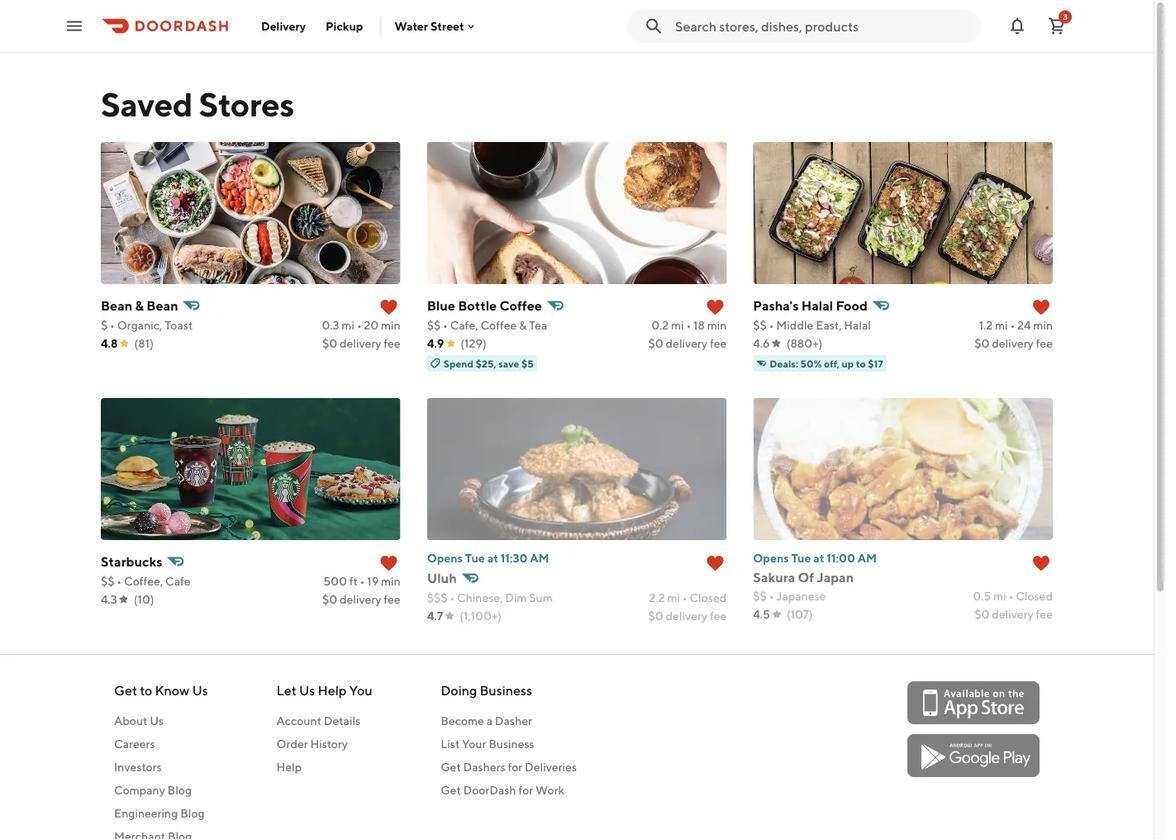 Task type: describe. For each thing, give the bounding box(es) containing it.
street
[[431, 19, 464, 33]]

24
[[1018, 319, 1031, 332]]

4.8
[[101, 337, 118, 350]]

get dashers for deliveries
[[441, 761, 577, 774]]

min for food
[[1033, 319, 1053, 332]]

11:00
[[827, 552, 855, 565]]

at for opens tue at 11:30 am
[[487, 552, 498, 565]]

opens for opens tue at 11:30 am
[[427, 552, 463, 565]]

• up 4.3
[[117, 575, 122, 588]]

at for opens tue at 11:00 am sakura of japan
[[814, 552, 824, 565]]

investors link
[[114, 760, 208, 776]]

5 items, open order cart image
[[1047, 16, 1067, 36]]

a
[[487, 715, 493, 728]]

0.3
[[322, 319, 339, 332]]

deals:
[[770, 358, 798, 369]]

• right 0.5
[[1009, 590, 1014, 603]]

1 vertical spatial to
[[140, 683, 152, 699]]

20
[[364, 319, 379, 332]]

mi for blue bottle coffee
[[671, 319, 684, 332]]

deals: 50% off, up to $17
[[770, 358, 883, 369]]

opens tue at 11:00 am sakura of japan
[[753, 552, 877, 586]]

spend $25, save $5
[[444, 358, 534, 369]]

deliveries
[[525, 761, 577, 774]]

0 vertical spatial &
[[135, 298, 144, 314]]

click to remove this store from your saved list image for bean
[[379, 298, 399, 317]]

list your business
[[441, 738, 535, 751]]

help link
[[276, 760, 372, 776]]

account details
[[276, 715, 360, 728]]

account details link
[[276, 713, 372, 730]]

$$ • cafe, coffee & tea
[[427, 319, 547, 332]]

pickup button
[[316, 13, 373, 39]]

mi for bean & bean
[[342, 319, 354, 332]]

order history
[[276, 738, 348, 751]]

min for coffee
[[707, 319, 727, 332]]

opens for opens tue at 11:00 am sakura of japan
[[753, 552, 789, 565]]

cafe,
[[450, 319, 478, 332]]

about us
[[114, 715, 164, 728]]

0.5
[[973, 590, 991, 603]]

delivery down 2.2 mi • closed
[[666, 610, 708, 623]]

• right $$$ at the bottom
[[450, 591, 455, 605]]

1 vertical spatial &
[[519, 319, 527, 332]]

(880+)
[[787, 337, 823, 350]]

japan
[[817, 570, 854, 586]]

your
[[462, 738, 486, 751]]

tea
[[529, 319, 547, 332]]

fee for blue bottle coffee
[[710, 337, 727, 350]]

for for dashers
[[508, 761, 523, 774]]

18
[[694, 319, 705, 332]]

save
[[499, 358, 520, 369]]

• left "18"
[[686, 319, 691, 332]]

spend
[[444, 358, 474, 369]]

$​0 delivery fee for bean & bean
[[322, 337, 401, 350]]

blog for company blog
[[167, 784, 192, 798]]

uluh
[[427, 571, 457, 586]]

500 ft • 19 min
[[323, 575, 401, 588]]

doordash
[[463, 784, 516, 798]]

careers link
[[114, 736, 208, 753]]

food
[[836, 298, 868, 314]]

ft
[[349, 575, 358, 588]]

click to remove this store from your saved list image for uluh
[[705, 554, 725, 574]]

details
[[324, 715, 360, 728]]

blue bottle coffee
[[427, 298, 542, 314]]

engineering
[[114, 807, 178, 821]]

$17
[[868, 358, 883, 369]]

click to remove this store from your saved list image for coffee
[[705, 298, 725, 317]]

order history link
[[276, 736, 372, 753]]

0 vertical spatial to
[[856, 358, 866, 369]]

$$ for starbucks
[[101, 575, 114, 588]]

investors
[[114, 761, 162, 774]]

2.2
[[649, 591, 665, 605]]

1 vertical spatial coffee
[[481, 319, 517, 332]]

Store search: begin typing to search for stores available on DoorDash text field
[[675, 17, 971, 35]]

4.7
[[427, 610, 443, 623]]

4.5
[[753, 608, 770, 622]]

0.5 mi • closed
[[973, 590, 1053, 603]]

$​0 delivery fee down 0.5 mi • closed
[[975, 608, 1053, 622]]

pickup
[[326, 19, 363, 33]]

dasher
[[495, 715, 532, 728]]

0 vertical spatial business
[[480, 683, 532, 699]]

$$ for pasha's halal food
[[753, 319, 767, 332]]

$$ • middle east, halal
[[753, 319, 871, 332]]

min for bean
[[381, 319, 401, 332]]

get for get to know us
[[114, 683, 137, 699]]

delivery for blue bottle coffee
[[666, 337, 708, 350]]

1.2 mi • 24 min
[[979, 319, 1053, 332]]

middle
[[776, 319, 814, 332]]

(81)
[[134, 337, 154, 350]]

50%
[[801, 358, 822, 369]]

$$ • japanese
[[753, 590, 826, 603]]

2.2 mi • closed
[[649, 591, 727, 605]]

blog for engineering blog
[[180, 807, 205, 821]]

water
[[395, 19, 428, 33]]

min right 19
[[381, 575, 401, 588]]

bottle
[[458, 298, 497, 314]]

fee down 0.5 mi • closed
[[1036, 608, 1053, 622]]

cafe
[[165, 575, 191, 588]]

$ • organic, toast
[[101, 319, 193, 332]]

chinese,
[[457, 591, 503, 605]]

careers
[[114, 738, 155, 751]]

engineering blog
[[114, 807, 205, 821]]

$​0 for bean & bean
[[322, 337, 337, 350]]

$​0 delivery fee for starbucks
[[322, 593, 401, 607]]

• right $
[[110, 319, 115, 332]]

$​0 delivery fee down 2.2 mi • closed
[[648, 610, 727, 623]]

engineering blog link
[[114, 806, 208, 822]]

dim
[[505, 591, 527, 605]]

pasha's
[[753, 298, 799, 314]]

delivery button
[[251, 13, 316, 39]]

click to remove this store from your saved list image for $$ • coffee, cafe
[[379, 554, 399, 574]]

delivery for bean & bean
[[340, 337, 381, 350]]

become a dasher link
[[441, 713, 577, 730]]

$​0 for pasha's halal food
[[975, 337, 990, 350]]

$
[[101, 319, 108, 332]]

• left 20
[[357, 319, 362, 332]]

company
[[114, 784, 165, 798]]

• left 24
[[1010, 319, 1015, 332]]

get doordash for work link
[[441, 783, 577, 799]]

am for opens tue at 11:30 am
[[530, 552, 549, 565]]

doing business
[[441, 683, 532, 699]]

list your business link
[[441, 736, 577, 753]]

1 vertical spatial help
[[276, 761, 302, 774]]

1 horizontal spatial us
[[192, 683, 208, 699]]

click to remove this store from your saved list image up 0.5 mi • closed
[[1032, 554, 1051, 574]]

you
[[349, 683, 372, 699]]



Task type: vqa. For each thing, say whether or not it's contained in the screenshot.
Gift Cards
no



Task type: locate. For each thing, give the bounding box(es) containing it.
$25,
[[476, 358, 497, 369]]

for
[[508, 761, 523, 774], [519, 784, 533, 798]]

click to remove this store from your saved list image up 500 ft • 19 min
[[379, 554, 399, 574]]

fee down 1.2 mi • 24 min
[[1036, 337, 1053, 350]]

min right 20
[[381, 319, 401, 332]]

delivery
[[261, 19, 306, 33]]

open menu image
[[64, 16, 84, 36]]

fee for pasha's halal food
[[1036, 337, 1053, 350]]

$​0 delivery fee
[[322, 337, 401, 350], [648, 337, 727, 350], [975, 337, 1053, 350], [322, 593, 401, 607], [975, 608, 1053, 622], [648, 610, 727, 623]]

get to know us
[[114, 683, 208, 699]]

1 vertical spatial blog
[[180, 807, 205, 821]]

0.2
[[651, 319, 669, 332]]

min right "18"
[[707, 319, 727, 332]]

become a dasher
[[441, 715, 532, 728]]

$$ up 4.6
[[753, 319, 767, 332]]

get
[[114, 683, 137, 699], [441, 761, 461, 774], [441, 784, 461, 798]]

0 horizontal spatial am
[[530, 552, 549, 565]]

tue left 11:30
[[465, 552, 485, 565]]

water street button
[[395, 19, 478, 33]]

know
[[155, 683, 190, 699]]

$$ up 4.5
[[753, 590, 767, 603]]

business down become a dasher link
[[489, 738, 535, 751]]

0 horizontal spatial closed
[[690, 591, 727, 605]]

work
[[536, 784, 565, 798]]

$​0 delivery fee down 0.3 mi • 20 min
[[322, 337, 401, 350]]

help left you
[[318, 683, 347, 699]]

1 horizontal spatial bean
[[147, 298, 178, 314]]

us right let
[[299, 683, 315, 699]]

$​0 for starbucks
[[322, 593, 337, 607]]

coffee up tea
[[500, 298, 542, 314]]

delivery for pasha's halal food
[[992, 337, 1034, 350]]

1 opens from the left
[[427, 552, 463, 565]]

for left the work
[[519, 784, 533, 798]]

japanese
[[776, 590, 826, 603]]

click to remove this store from your saved list image
[[1032, 298, 1051, 317], [379, 554, 399, 574], [705, 554, 725, 574], [1032, 554, 1051, 574]]

mi for pasha's halal food
[[995, 319, 1008, 332]]

organic,
[[117, 319, 162, 332]]

$​0 down 0.2
[[648, 337, 664, 350]]

1 click to remove this store from your saved list image from the left
[[379, 298, 399, 317]]

dashers
[[463, 761, 506, 774]]

halal up $$ • middle east, halal
[[802, 298, 833, 314]]

list
[[441, 738, 460, 751]]

mi right 0.5
[[994, 590, 1006, 603]]

• down the pasha's
[[769, 319, 774, 332]]

delivery down 0.5 mi • closed
[[992, 608, 1034, 622]]

get dashers for deliveries link
[[441, 760, 577, 776]]

• left cafe,
[[443, 319, 448, 332]]

0 horizontal spatial click to remove this store from your saved list image
[[379, 298, 399, 317]]

blue
[[427, 298, 455, 314]]

mi right 1.2
[[995, 319, 1008, 332]]

0 horizontal spatial us
[[150, 715, 164, 728]]

toast
[[165, 319, 193, 332]]

of
[[798, 570, 814, 586]]

1 horizontal spatial click to remove this store from your saved list image
[[705, 298, 725, 317]]

click to remove this store from your saved list image
[[379, 298, 399, 317], [705, 298, 725, 317]]

for down list your business link
[[508, 761, 523, 774]]

blog down investors link on the bottom
[[167, 784, 192, 798]]

closed right 0.5
[[1016, 590, 1053, 603]]

0 horizontal spatial tue
[[465, 552, 485, 565]]

blog down "company blog" link
[[180, 807, 205, 821]]

delivery down 0.3 mi • 20 min
[[340, 337, 381, 350]]

delivery
[[340, 337, 381, 350], [666, 337, 708, 350], [992, 337, 1034, 350], [340, 593, 381, 607], [992, 608, 1034, 622], [666, 610, 708, 623]]

0 horizontal spatial opens
[[427, 552, 463, 565]]

1 horizontal spatial halal
[[844, 319, 871, 332]]

& up organic,
[[135, 298, 144, 314]]

tue up of
[[791, 552, 811, 565]]

opens tue at 11:30 am
[[427, 552, 549, 565]]

am right 11:30
[[530, 552, 549, 565]]

4.6
[[753, 337, 770, 350]]

• right the 2.2
[[683, 591, 687, 605]]

0 horizontal spatial to
[[140, 683, 152, 699]]

mi right 0.2
[[671, 319, 684, 332]]

1 am from the left
[[530, 552, 549, 565]]

for for doordash
[[519, 784, 533, 798]]

1 vertical spatial halal
[[844, 319, 871, 332]]

1 horizontal spatial to
[[856, 358, 866, 369]]

3
[[1063, 12, 1068, 21]]

1 at from the left
[[487, 552, 498, 565]]

1 horizontal spatial opens
[[753, 552, 789, 565]]

11:30
[[501, 552, 528, 565]]

500
[[323, 575, 347, 588]]

0.2 mi • 18 min
[[651, 319, 727, 332]]

saved
[[101, 84, 193, 124]]

0 vertical spatial help
[[318, 683, 347, 699]]

min right 24
[[1033, 319, 1053, 332]]

closed
[[1016, 590, 1053, 603], [690, 591, 727, 605]]

click to remove this store from your saved list image up 2.2 mi • closed
[[705, 554, 725, 574]]

opens inside opens tue at 11:00 am sakura of japan
[[753, 552, 789, 565]]

0 horizontal spatial &
[[135, 298, 144, 314]]

get up about
[[114, 683, 137, 699]]

halal down the food
[[844, 319, 871, 332]]

4.3
[[101, 593, 117, 607]]

min
[[381, 319, 401, 332], [707, 319, 727, 332], [1033, 319, 1053, 332], [381, 575, 401, 588]]

am right 11:00
[[858, 552, 877, 565]]

tue for opens tue at 11:00 am sakura of japan
[[791, 552, 811, 565]]

$​0 delivery fee down 1.2 mi • 24 min
[[975, 337, 1053, 350]]

become
[[441, 715, 484, 728]]

get for get dashers for deliveries
[[441, 761, 461, 774]]

tue for opens tue at 11:30 am
[[465, 552, 485, 565]]

company blog
[[114, 784, 192, 798]]

at left 11:00
[[814, 552, 824, 565]]

$$ • coffee, cafe
[[101, 575, 191, 588]]

starbucks
[[101, 554, 162, 570]]

coffee down blue bottle coffee
[[481, 319, 517, 332]]

2 bean from the left
[[147, 298, 178, 314]]

account
[[276, 715, 322, 728]]

click to remove this store from your saved list image up 1.2 mi • 24 min
[[1032, 298, 1051, 317]]

opens up uluh
[[427, 552, 463, 565]]

delivery down 0.2 mi • 18 min
[[666, 337, 708, 350]]

to left know
[[140, 683, 152, 699]]

$​0 down 1.2
[[975, 337, 990, 350]]

click to remove this store from your saved list image for $$ • middle east, halal
[[1032, 298, 1051, 317]]

tue inside opens tue at 11:00 am sakura of japan
[[791, 552, 811, 565]]

am for opens tue at 11:00 am sakura of japan
[[858, 552, 877, 565]]

us for let us help you
[[299, 683, 315, 699]]

0.3 mi • 20 min
[[322, 319, 401, 332]]

help down order
[[276, 761, 302, 774]]

• right ft
[[360, 575, 365, 588]]

2 horizontal spatial us
[[299, 683, 315, 699]]

$​0 down 0.5
[[975, 608, 990, 622]]

tue
[[465, 552, 485, 565], [791, 552, 811, 565]]

$$ for blue bottle coffee
[[427, 319, 441, 332]]

$​0 down 500 at the left bottom
[[322, 593, 337, 607]]

click to remove this store from your saved list image up 0.2 mi • 18 min
[[705, 298, 725, 317]]

1 vertical spatial for
[[519, 784, 533, 798]]

mi
[[342, 319, 354, 332], [671, 319, 684, 332], [995, 319, 1008, 332], [994, 590, 1006, 603], [667, 591, 680, 605]]

1.2
[[979, 319, 993, 332]]

get doordash for work
[[441, 784, 565, 798]]

$$
[[427, 319, 441, 332], [753, 319, 767, 332], [101, 575, 114, 588], [753, 590, 767, 603]]

(10)
[[134, 593, 154, 607]]

to
[[856, 358, 866, 369], [140, 683, 152, 699]]

history
[[310, 738, 348, 751]]

0 horizontal spatial halal
[[802, 298, 833, 314]]

bean up $ • organic, toast
[[147, 298, 178, 314]]

19
[[367, 575, 379, 588]]

delivery down 1.2 mi • 24 min
[[992, 337, 1034, 350]]

get left doordash
[[441, 784, 461, 798]]

$$$
[[427, 591, 448, 605]]

1 vertical spatial business
[[489, 738, 535, 751]]

fee for starbucks
[[384, 593, 401, 607]]

$$$ • chinese, dim sum
[[427, 591, 553, 605]]

1 horizontal spatial &
[[519, 319, 527, 332]]

sakura
[[753, 570, 795, 586]]

1 horizontal spatial tue
[[791, 552, 811, 565]]

1 horizontal spatial help
[[318, 683, 347, 699]]

1 bean from the left
[[101, 298, 133, 314]]

closed for 0.5 mi • closed
[[1016, 590, 1053, 603]]

2 opens from the left
[[753, 552, 789, 565]]

about
[[114, 715, 147, 728]]

2 vertical spatial get
[[441, 784, 461, 798]]

$$ up 4.9
[[427, 319, 441, 332]]

fee down 0.3 mi • 20 min
[[384, 337, 401, 350]]

1 vertical spatial get
[[441, 761, 461, 774]]

fee for bean & bean
[[384, 337, 401, 350]]

us up careers link at the bottom
[[150, 715, 164, 728]]

2 tue from the left
[[791, 552, 811, 565]]

$​0 delivery fee down 0.2 mi • 18 min
[[648, 337, 727, 350]]

closed right the 2.2
[[690, 591, 727, 605]]

$​0 delivery fee for pasha's halal food
[[975, 337, 1053, 350]]

notification bell image
[[1008, 16, 1027, 36]]

company blog link
[[114, 783, 208, 799]]

closed for 2.2 mi • closed
[[690, 591, 727, 605]]

& left tea
[[519, 319, 527, 332]]

mi right the 2.2
[[667, 591, 680, 605]]

$​0 delivery fee for blue bottle coffee
[[648, 337, 727, 350]]

2 am from the left
[[858, 552, 877, 565]]

1 horizontal spatial am
[[858, 552, 877, 565]]

business up become a dasher link
[[480, 683, 532, 699]]

us right know
[[192, 683, 208, 699]]

at inside opens tue at 11:00 am sakura of japan
[[814, 552, 824, 565]]

bean up $
[[101, 298, 133, 314]]

(107)
[[787, 608, 813, 622]]

0 horizontal spatial bean
[[101, 298, 133, 314]]

$$ up 4.3
[[101, 575, 114, 588]]

get for get doordash for work
[[441, 784, 461, 798]]

at left 11:30
[[487, 552, 498, 565]]

pasha's halal food
[[753, 298, 868, 314]]

$​0 for blue bottle coffee
[[648, 337, 664, 350]]

fee down 0.2 mi • 18 min
[[710, 337, 727, 350]]

0 vertical spatial coffee
[[500, 298, 542, 314]]

$​0 down the 2.2
[[648, 610, 664, 623]]

0 horizontal spatial at
[[487, 552, 498, 565]]

click to remove this store from your saved list image up 0.3 mi • 20 min
[[379, 298, 399, 317]]

coffee,
[[124, 575, 163, 588]]

1 tue from the left
[[465, 552, 485, 565]]

$​0
[[322, 337, 337, 350], [648, 337, 664, 350], [975, 337, 990, 350], [322, 593, 337, 607], [975, 608, 990, 622], [648, 610, 664, 623]]

0 vertical spatial blog
[[167, 784, 192, 798]]

get down "list"
[[441, 761, 461, 774]]

mi right 0.3
[[342, 319, 354, 332]]

about us link
[[114, 713, 208, 730]]

let
[[276, 683, 297, 699]]

bean & bean
[[101, 298, 178, 314]]

delivery for starbucks
[[340, 593, 381, 607]]

4.9
[[427, 337, 444, 350]]

am inside opens tue at 11:00 am sakura of japan
[[858, 552, 877, 565]]

fee down 2.2 mi • closed
[[710, 610, 727, 623]]

2 click to remove this store from your saved list image from the left
[[705, 298, 725, 317]]

off,
[[824, 358, 840, 369]]

am
[[530, 552, 549, 565], [858, 552, 877, 565]]

0 horizontal spatial help
[[276, 761, 302, 774]]

opens up sakura
[[753, 552, 789, 565]]

saved stores
[[101, 84, 294, 124]]

2 at from the left
[[814, 552, 824, 565]]

1 horizontal spatial closed
[[1016, 590, 1053, 603]]

0 vertical spatial for
[[508, 761, 523, 774]]

0 vertical spatial halal
[[802, 298, 833, 314]]

to right up
[[856, 358, 866, 369]]

$​0 down 0.3
[[322, 337, 337, 350]]

$5
[[522, 358, 534, 369]]

fee down 500 ft • 19 min
[[384, 593, 401, 607]]

delivery down 500 ft • 19 min
[[340, 593, 381, 607]]

(1,100+)
[[460, 610, 502, 623]]

business inside list your business link
[[489, 738, 535, 751]]

• down sakura
[[769, 590, 774, 603]]

water street
[[395, 19, 464, 33]]

fee
[[384, 337, 401, 350], [710, 337, 727, 350], [1036, 337, 1053, 350], [384, 593, 401, 607], [1036, 608, 1053, 622], [710, 610, 727, 623]]

us for about us
[[150, 715, 164, 728]]

sum
[[529, 591, 553, 605]]

1 horizontal spatial at
[[814, 552, 824, 565]]

0 vertical spatial get
[[114, 683, 137, 699]]

$​0 delivery fee down 500 ft • 19 min
[[322, 593, 401, 607]]



